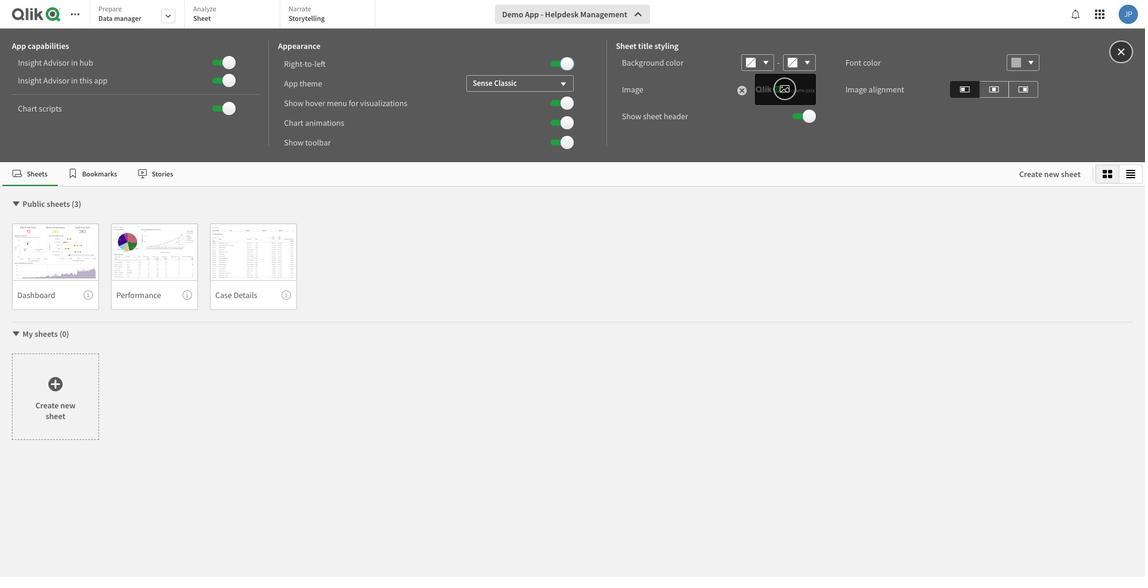 Task type: locate. For each thing, give the bounding box(es) containing it.
dashboard menu item
[[12, 280, 99, 310]]

1 color from the left
[[666, 57, 684, 68]]

1 horizontal spatial new
[[1044, 169, 1059, 180]]

1 horizontal spatial image
[[846, 84, 867, 95]]

tooltip for performance
[[183, 290, 192, 300]]

show toolbar
[[284, 137, 331, 148]]

1 insight from the top
[[18, 57, 42, 68]]

1 tooltip from the left
[[84, 290, 93, 300]]

storytelling
[[289, 14, 325, 23]]

header
[[664, 111, 688, 122]]

0 vertical spatial app
[[525, 9, 539, 20]]

0 vertical spatial create
[[1019, 169, 1043, 180]]

sense classic button
[[466, 75, 574, 92]]

theme
[[300, 78, 322, 89]]

2 vertical spatial app
[[284, 78, 298, 89]]

left
[[315, 58, 326, 69]]

1 vertical spatial chart
[[284, 117, 303, 128]]

2 vertical spatial sheet
[[46, 411, 65, 421]]

prepare
[[98, 4, 122, 13]]

analyze
[[193, 4, 216, 13]]

app left the theme
[[284, 78, 298, 89]]

2 vertical spatial show
[[284, 137, 304, 148]]

sense classic
[[473, 78, 517, 88]]

tooltip
[[84, 290, 93, 300], [183, 290, 192, 300], [282, 290, 291, 300]]

- inside button
[[541, 9, 543, 20]]

sheet
[[193, 14, 211, 23], [616, 41, 637, 51]]

0 vertical spatial sheet
[[193, 14, 211, 23]]

chart up show toolbar at the top of the page
[[284, 117, 303, 128]]

in left hub
[[71, 57, 78, 68]]

background
[[622, 57, 664, 68]]

app right demo
[[525, 9, 539, 20]]

tooltip left case
[[183, 290, 192, 300]]

insight down "app capabilities" at the top of the page
[[18, 57, 42, 68]]

prepare data manager
[[98, 4, 141, 23]]

1 horizontal spatial create
[[1019, 169, 1043, 180]]

app inside button
[[525, 9, 539, 20]]

2 color from the left
[[863, 57, 881, 68]]

0 horizontal spatial -
[[541, 9, 543, 20]]

public sheets (3)
[[23, 199, 81, 209]]

align right image
[[1019, 82, 1028, 96]]

align left image
[[960, 82, 970, 96]]

2 horizontal spatial sheet
[[1061, 169, 1081, 180]]

color down styling
[[666, 57, 684, 68]]

1 vertical spatial app
[[12, 41, 26, 51]]

tab list
[[89, 0, 380, 30], [2, 162, 1007, 186]]

1 horizontal spatial sheet
[[643, 111, 662, 122]]

font
[[846, 57, 862, 68]]

capabilities
[[28, 41, 69, 51]]

0 horizontal spatial tooltip
[[84, 290, 93, 300]]

tooltip left the performance on the left bottom of page
[[84, 290, 93, 300]]

- up select image
[[777, 57, 780, 68]]

1 vertical spatial in
[[71, 75, 78, 86]]

my
[[23, 329, 33, 339]]

0 vertical spatial create new sheet
[[1019, 169, 1081, 180]]

0 vertical spatial advisor
[[43, 57, 70, 68]]

show sheet header
[[622, 111, 688, 122]]

styling
[[655, 41, 679, 51]]

menu
[[327, 98, 347, 108]]

0 horizontal spatial sheet
[[46, 411, 65, 421]]

1 horizontal spatial app
[[284, 78, 298, 89]]

0 vertical spatial new
[[1044, 169, 1059, 180]]

0 vertical spatial -
[[541, 9, 543, 20]]

tooltip inside performance menu item
[[183, 290, 192, 300]]

app for app capabilities
[[12, 41, 26, 51]]

sheets left the (3)
[[47, 199, 70, 209]]

insight up chart scripts
[[18, 75, 42, 86]]

1 horizontal spatial -
[[777, 57, 780, 68]]

sheet down analyze
[[193, 14, 211, 23]]

1 vertical spatial sheet
[[616, 41, 637, 51]]

case details
[[215, 290, 257, 300]]

0 vertical spatial sheet
[[643, 111, 662, 122]]

advisor down insight advisor in hub
[[43, 75, 70, 86]]

0 vertical spatial in
[[71, 57, 78, 68]]

tooltip inside 'dashboard' menu item
[[84, 290, 93, 300]]

2 horizontal spatial app
[[525, 9, 539, 20]]

0 horizontal spatial create
[[35, 400, 59, 411]]

performance
[[116, 290, 161, 300]]

3 tooltip from the left
[[282, 290, 291, 300]]

0 horizontal spatial sheet
[[193, 14, 211, 23]]

app
[[525, 9, 539, 20], [12, 41, 26, 51], [284, 78, 298, 89]]

sheet left title
[[616, 41, 637, 51]]

list view image
[[1126, 169, 1136, 179]]

remove image image
[[737, 85, 747, 97]]

collapse image
[[11, 329, 21, 339]]

chart left scripts
[[18, 103, 37, 114]]

2 advisor from the top
[[43, 75, 70, 86]]

application
[[0, 0, 1145, 577]]

sheet
[[643, 111, 662, 122], [1061, 169, 1081, 180], [46, 411, 65, 421]]

create
[[1019, 169, 1043, 180], [35, 400, 59, 411]]

show hover menu for visualizations
[[284, 98, 407, 108]]

1 image from the left
[[622, 84, 643, 95]]

1 horizontal spatial tooltip
[[183, 290, 192, 300]]

image down "background"
[[622, 84, 643, 95]]

insight
[[18, 57, 42, 68], [18, 75, 42, 86]]

image for image
[[622, 84, 643, 95]]

case details sheet is selected. press the spacebar or enter key to open case details sheet. use the right and left arrow keys to navigate. element
[[210, 224, 297, 310]]

visualizations
[[360, 98, 407, 108]]

create new sheet button
[[1010, 165, 1090, 184]]

0 horizontal spatial create new sheet
[[35, 400, 76, 421]]

0 horizontal spatial app
[[12, 41, 26, 51]]

show left the hover
[[284, 98, 304, 108]]

1 in from the top
[[71, 57, 78, 68]]

dashboard sheet is selected. press the spacebar or enter key to open dashboard sheet. use the right and left arrow keys to navigate. element
[[12, 224, 99, 310]]

1 vertical spatial create new sheet
[[35, 400, 76, 421]]

1 advisor from the top
[[43, 57, 70, 68]]

0 horizontal spatial color
[[666, 57, 684, 68]]

show for show hover menu for visualizations
[[284, 98, 304, 108]]

1 vertical spatial advisor
[[43, 75, 70, 86]]

2 tooltip from the left
[[183, 290, 192, 300]]

advisor
[[43, 57, 70, 68], [43, 75, 70, 86]]

color right font
[[863, 57, 881, 68]]

1 vertical spatial sheets
[[35, 329, 58, 339]]

1 vertical spatial insight
[[18, 75, 42, 86]]

in for hub
[[71, 57, 78, 68]]

tooltip right details
[[282, 290, 291, 300]]

sheets
[[27, 169, 48, 178]]

2 image from the left
[[846, 84, 867, 95]]

in left this
[[71, 75, 78, 86]]

image
[[622, 84, 643, 95], [846, 84, 867, 95]]

2 insight from the top
[[18, 75, 42, 86]]

2 in from the top
[[71, 75, 78, 86]]

demo app - helpdesk management
[[502, 9, 627, 20]]

1 horizontal spatial create new sheet
[[1019, 169, 1081, 180]]

create new sheet
[[1019, 169, 1081, 180], [35, 400, 76, 421]]

1 horizontal spatial sheet
[[616, 41, 637, 51]]

show for show sheet header
[[622, 111, 641, 122]]

0 vertical spatial insight
[[18, 57, 42, 68]]

advisor down capabilities
[[43, 57, 70, 68]]

1 vertical spatial sheet
[[1061, 169, 1081, 180]]

2 horizontal spatial tooltip
[[282, 290, 291, 300]]

- left the helpdesk
[[541, 9, 543, 20]]

demo
[[502, 9, 523, 20]]

show left header
[[622, 111, 641, 122]]

title
[[638, 41, 653, 51]]

image down font
[[846, 84, 867, 95]]

new
[[1044, 169, 1059, 180], [60, 400, 76, 411]]

public
[[23, 199, 45, 209]]

tooltip for dashboard
[[84, 290, 93, 300]]

0 vertical spatial tab list
[[89, 0, 380, 30]]

show
[[284, 98, 304, 108], [622, 111, 641, 122], [284, 137, 304, 148]]

group
[[1096, 165, 1143, 184]]

0 vertical spatial sheets
[[47, 199, 70, 209]]

in
[[71, 57, 78, 68], [71, 75, 78, 86]]

1 vertical spatial show
[[622, 111, 641, 122]]

1 vertical spatial tab list
[[2, 162, 1007, 186]]

color
[[666, 57, 684, 68], [863, 57, 881, 68]]

tooltip inside case details menu item
[[282, 290, 291, 300]]

image alignment
[[846, 84, 904, 95]]

0 horizontal spatial new
[[60, 400, 76, 411]]

0 vertical spatial chart
[[18, 103, 37, 114]]

sheets
[[47, 199, 70, 209], [35, 329, 58, 339]]

sheets for public sheets
[[47, 199, 70, 209]]

sheets left (0)
[[35, 329, 58, 339]]

0 vertical spatial show
[[284, 98, 304, 108]]

sheet inside button
[[1061, 169, 1081, 180]]

demo app - helpdesk management button
[[495, 5, 650, 24]]

0 horizontal spatial image
[[622, 84, 643, 95]]

0 horizontal spatial chart
[[18, 103, 37, 114]]

chart animations
[[284, 117, 344, 128]]

-
[[541, 9, 543, 20], [777, 57, 780, 68]]

app left capabilities
[[12, 41, 26, 51]]

right-
[[284, 58, 305, 69]]

1 horizontal spatial color
[[863, 57, 881, 68]]

animations
[[305, 117, 344, 128]]

1 vertical spatial new
[[60, 400, 76, 411]]

1 horizontal spatial chart
[[284, 117, 303, 128]]

chart
[[18, 103, 37, 114], [284, 117, 303, 128]]

show left toolbar
[[284, 137, 304, 148]]

advisor for hub
[[43, 57, 70, 68]]

toolbar
[[0, 0, 1145, 162]]

dashboard
[[17, 290, 55, 300]]

performance sheet is selected. press the spacebar or enter key to open performance sheet. use the right and left arrow keys to navigate. element
[[111, 224, 198, 310]]

application containing demo app - helpdesk management
[[0, 0, 1145, 577]]

appearance
[[278, 41, 320, 51]]

narrate storytelling
[[289, 4, 325, 23]]



Task type: vqa. For each thing, say whether or not it's contained in the screenshot.
'Appearance'
yes



Task type: describe. For each thing, give the bounding box(es) containing it.
new inside button
[[1044, 169, 1059, 180]]

app capabilities
[[12, 41, 69, 51]]

tab list containing prepare
[[89, 0, 380, 30]]

app
[[94, 75, 108, 86]]

create new sheet inside create new sheet button
[[1019, 169, 1081, 180]]

sheet title styling
[[616, 41, 679, 51]]

alignment
[[869, 84, 904, 95]]

scripts
[[39, 103, 62, 114]]

stories
[[152, 169, 173, 178]]

chart for chart animations
[[284, 117, 303, 128]]

background color
[[622, 57, 684, 68]]

insight for insight advisor in hub
[[18, 57, 42, 68]]

sheets button
[[2, 162, 58, 186]]

align center image
[[989, 82, 999, 96]]

insight for insight advisor in this app
[[18, 75, 42, 86]]

for
[[349, 98, 359, 108]]

create inside button
[[1019, 169, 1043, 180]]

case
[[215, 290, 232, 300]]

color for background color
[[666, 57, 684, 68]]

manager
[[114, 14, 141, 23]]

my sheets (0)
[[23, 329, 69, 339]]

bookmarks
[[82, 169, 117, 178]]

toolbar
[[305, 137, 331, 148]]

collapse image
[[11, 199, 21, 209]]

(0)
[[59, 329, 69, 339]]

narrate
[[289, 4, 311, 13]]

stories button
[[127, 162, 183, 186]]

this
[[79, 75, 92, 86]]

case details menu item
[[210, 280, 297, 310]]

hover
[[305, 98, 325, 108]]

details
[[234, 290, 257, 300]]

hub
[[79, 57, 93, 68]]

james peterson image
[[1119, 5, 1138, 24]]

new inside the create new sheet
[[60, 400, 76, 411]]

chart scripts
[[18, 103, 62, 114]]

(3)
[[72, 199, 81, 209]]

sheet inside the create new sheet
[[46, 411, 65, 421]]

grid view image
[[1103, 169, 1112, 179]]

insight advisor in hub
[[18, 57, 93, 68]]

to-
[[305, 58, 315, 69]]

bookmarks button
[[58, 162, 127, 186]]

analyze sheet
[[193, 4, 216, 23]]

toolbar containing demo app - helpdesk management
[[0, 0, 1145, 162]]

performance menu item
[[111, 280, 198, 310]]

app for app theme
[[284, 78, 298, 89]]

image for image alignment
[[846, 84, 867, 95]]

1 vertical spatial -
[[777, 57, 780, 68]]

helpdesk
[[545, 9, 579, 20]]

advisor for this
[[43, 75, 70, 86]]

management
[[580, 9, 627, 20]]

close app options image
[[1116, 45, 1127, 59]]

chart for chart scripts
[[18, 103, 37, 114]]

sheet inside analyze sheet
[[193, 14, 211, 23]]

1 vertical spatial create
[[35, 400, 59, 411]]

show for show toolbar
[[284, 137, 304, 148]]

sheets for my sheets
[[35, 329, 58, 339]]

app theme
[[284, 78, 322, 89]]

tab list containing sheets
[[2, 162, 1007, 186]]

sense
[[473, 78, 493, 88]]

insight advisor in this app
[[18, 75, 108, 86]]

classic
[[494, 78, 517, 88]]

select image image
[[779, 82, 790, 96]]

data
[[98, 14, 113, 23]]

in for this
[[71, 75, 78, 86]]

font color
[[846, 57, 881, 68]]

tooltip for case details
[[282, 290, 291, 300]]

color for font color
[[863, 57, 881, 68]]

right-to-left
[[284, 58, 326, 69]]



